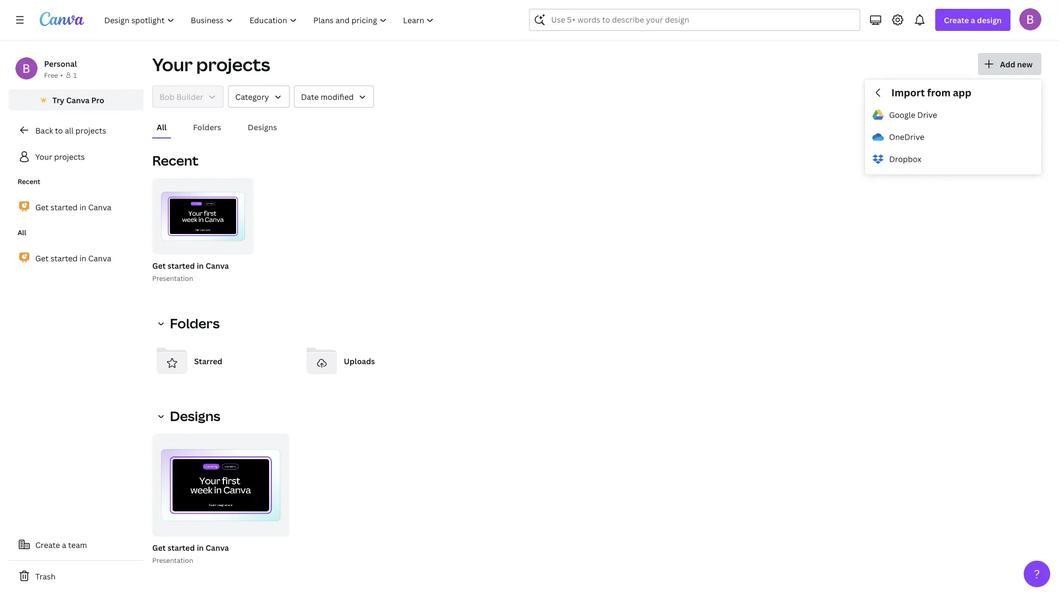 Task type: locate. For each thing, give the bounding box(es) containing it.
try canva pro button
[[9, 89, 144, 110]]

1 get started in canva button from the top
[[152, 259, 229, 273]]

all
[[157, 122, 167, 132], [18, 228, 26, 237]]

of
[[229, 242, 237, 249]]

1 vertical spatial recent
[[18, 177, 40, 186]]

1 left of
[[224, 242, 227, 249]]

1 horizontal spatial designs
[[248, 122, 277, 132]]

uploads
[[344, 356, 375, 366]]

1 horizontal spatial a
[[971, 15, 976, 25]]

all
[[65, 125, 74, 136]]

onedrive
[[890, 132, 925, 142]]

dropbox button
[[865, 148, 1042, 170]]

2 vertical spatial projects
[[54, 152, 85, 162]]

a inside button
[[62, 540, 66, 550]]

1 vertical spatial create
[[35, 540, 60, 550]]

? button
[[1024, 561, 1051, 587]]

get started in canva for second get started in canva 'link' from the bottom of the page
[[35, 202, 111, 212]]

0 vertical spatial create
[[945, 15, 970, 25]]

your projects up builder
[[152, 52, 270, 76]]

0 vertical spatial get started in canva link
[[9, 195, 144, 219]]

a left team
[[62, 540, 66, 550]]

create inside 'dropdown button'
[[945, 15, 970, 25]]

1 vertical spatial designs
[[170, 407, 220, 425]]

None search field
[[530, 9, 861, 31]]

try
[[52, 95, 64, 105]]

1 vertical spatial folders
[[170, 314, 220, 332]]

create a team
[[35, 540, 87, 550]]

a for team
[[62, 540, 66, 550]]

1 horizontal spatial all
[[157, 122, 167, 132]]

your
[[152, 52, 193, 76], [35, 152, 52, 162]]

1 vertical spatial your projects
[[35, 152, 85, 162]]

folders down builder
[[193, 122, 221, 132]]

Owner button
[[152, 86, 224, 108]]

create a design button
[[936, 9, 1011, 31]]

get
[[35, 202, 49, 212], [35, 253, 49, 263], [152, 260, 166, 271], [152, 543, 166, 553]]

2 get started in canva from the top
[[35, 253, 111, 263]]

trash
[[35, 571, 56, 581]]

0 horizontal spatial all
[[18, 228, 26, 237]]

import
[[892, 86, 926, 99]]

folders button
[[189, 116, 226, 137]]

add new button
[[979, 53, 1042, 75]]

1 horizontal spatial create
[[945, 15, 970, 25]]

create inside button
[[35, 540, 60, 550]]

folders inside button
[[193, 122, 221, 132]]

1 presentation from the top
[[152, 273, 193, 283]]

1 vertical spatial 1
[[224, 242, 227, 249]]

0 vertical spatial get started in canva presentation
[[152, 260, 229, 283]]

starred
[[194, 356, 222, 366]]

1
[[73, 70, 77, 79], [224, 242, 227, 249]]

1 vertical spatial presentation
[[152, 556, 193, 565]]

1 horizontal spatial your
[[152, 52, 193, 76]]

0 vertical spatial recent
[[152, 152, 199, 169]]

get started in canva presentation
[[152, 260, 229, 283], [152, 543, 229, 565]]

your projects
[[152, 52, 270, 76], [35, 152, 85, 162]]

projects down all
[[54, 152, 85, 162]]

date
[[301, 91, 319, 102]]

0 horizontal spatial designs
[[170, 407, 220, 425]]

bob builder image
[[1020, 8, 1042, 30]]

presentation
[[152, 273, 193, 283], [152, 556, 193, 565]]

0 horizontal spatial your projects
[[35, 152, 85, 162]]

1 vertical spatial get started in canva button
[[152, 541, 229, 555]]

a
[[971, 15, 976, 25], [62, 540, 66, 550]]

recent down your projects link
[[18, 177, 40, 186]]

1 get started in canva from the top
[[35, 202, 111, 212]]

0 horizontal spatial 1
[[73, 70, 77, 79]]

a for design
[[971, 15, 976, 25]]

dropbox
[[890, 154, 922, 164]]

projects right all
[[76, 125, 106, 136]]

folders
[[193, 122, 221, 132], [170, 314, 220, 332]]

1 for 1
[[73, 70, 77, 79]]

30
[[239, 242, 246, 249]]

folders up starred
[[170, 314, 220, 332]]

0 vertical spatial designs
[[248, 122, 277, 132]]

pro
[[91, 95, 104, 105]]

create left team
[[35, 540, 60, 550]]

0 vertical spatial all
[[157, 122, 167, 132]]

1 vertical spatial your
[[35, 152, 52, 162]]

all inside button
[[157, 122, 167, 132]]

0 vertical spatial get started in canva button
[[152, 259, 229, 273]]

0 vertical spatial your projects
[[152, 52, 270, 76]]

your projects down to at the left of the page
[[35, 152, 85, 162]]

projects up category
[[196, 52, 270, 76]]

1 right the •
[[73, 70, 77, 79]]

1 horizontal spatial your projects
[[152, 52, 270, 76]]

1 get started in canva presentation from the top
[[152, 260, 229, 283]]

recent
[[152, 152, 199, 169], [18, 177, 40, 186]]

get started in canva link
[[9, 195, 144, 219], [9, 246, 144, 270]]

1 of 30
[[224, 242, 246, 249]]

a inside 'dropdown button'
[[971, 15, 976, 25]]

get started in canva
[[35, 202, 111, 212], [35, 253, 111, 263]]

1 vertical spatial a
[[62, 540, 66, 550]]

category
[[235, 91, 269, 102]]

1 vertical spatial get started in canva link
[[9, 246, 144, 270]]

0 horizontal spatial a
[[62, 540, 66, 550]]

Search search field
[[552, 9, 839, 30]]

0 vertical spatial your
[[152, 52, 193, 76]]

create
[[945, 15, 970, 25], [35, 540, 60, 550]]

designs button
[[243, 116, 282, 137]]

started
[[51, 202, 78, 212], [51, 253, 78, 263], [168, 260, 195, 271], [168, 543, 195, 553]]

0 vertical spatial presentation
[[152, 273, 193, 283]]

uploads link
[[302, 341, 443, 381]]

1 vertical spatial get started in canva
[[35, 253, 111, 263]]

1 vertical spatial get started in canva presentation
[[152, 543, 229, 565]]

0 vertical spatial projects
[[196, 52, 270, 76]]

projects
[[196, 52, 270, 76], [76, 125, 106, 136], [54, 152, 85, 162]]

0 vertical spatial a
[[971, 15, 976, 25]]

your up bob
[[152, 52, 193, 76]]

0 vertical spatial get started in canva
[[35, 202, 111, 212]]

0 vertical spatial folders
[[193, 122, 221, 132]]

2 get started in canva presentation from the top
[[152, 543, 229, 565]]

1 vertical spatial all
[[18, 228, 26, 237]]

0 vertical spatial 1
[[73, 70, 77, 79]]

create left 'design'
[[945, 15, 970, 25]]

try canva pro
[[52, 95, 104, 105]]

add
[[1001, 59, 1016, 69]]

get started in canva button
[[152, 259, 229, 273], [152, 541, 229, 555]]

get started in canva for 2nd get started in canva 'link' from the top of the page
[[35, 253, 111, 263]]

1 horizontal spatial 1
[[224, 242, 227, 249]]

in
[[80, 202, 86, 212], [80, 253, 86, 263], [197, 260, 204, 271], [197, 543, 204, 553]]

recent down 'all' button
[[152, 152, 199, 169]]

create a team button
[[9, 534, 144, 556]]

back to all projects
[[35, 125, 106, 136]]

designs
[[248, 122, 277, 132], [170, 407, 220, 425]]

Date modified button
[[294, 86, 374, 108]]

canva
[[66, 95, 90, 105], [88, 202, 111, 212], [88, 253, 111, 263], [206, 260, 229, 271], [206, 543, 229, 553]]

0 horizontal spatial create
[[35, 540, 60, 550]]

create for create a team
[[35, 540, 60, 550]]

free •
[[44, 70, 63, 79]]

your down back
[[35, 152, 52, 162]]

a left 'design'
[[971, 15, 976, 25]]



Task type: describe. For each thing, give the bounding box(es) containing it.
free
[[44, 70, 58, 79]]

2 presentation from the top
[[152, 556, 193, 565]]

google drive
[[890, 109, 938, 120]]

import from app
[[892, 86, 972, 99]]

back to all projects link
[[9, 119, 144, 141]]

Category button
[[228, 86, 290, 108]]

your projects link
[[9, 146, 144, 168]]

create a design
[[945, 15, 1002, 25]]

drive
[[918, 109, 938, 120]]

onedrive button
[[865, 126, 1042, 148]]

designs button
[[152, 405, 227, 427]]

designs inside designs button
[[248, 122, 277, 132]]

2 get started in canva link from the top
[[9, 246, 144, 270]]

design
[[978, 15, 1002, 25]]

0 horizontal spatial recent
[[18, 177, 40, 186]]

1 get started in canva link from the top
[[9, 195, 144, 219]]

google
[[890, 109, 916, 120]]

to
[[55, 125, 63, 136]]

top level navigation element
[[97, 9, 443, 31]]

builder
[[176, 91, 203, 102]]

bob builder
[[160, 91, 203, 102]]

bob
[[160, 91, 175, 102]]

folders button
[[152, 312, 226, 334]]

back
[[35, 125, 53, 136]]

canva inside button
[[66, 95, 90, 105]]

modified
[[321, 91, 354, 102]]

1 for 1 of 30
[[224, 242, 227, 249]]

all button
[[152, 116, 171, 137]]

create for create a design
[[945, 15, 970, 25]]

?
[[1035, 566, 1041, 582]]

1 vertical spatial projects
[[76, 125, 106, 136]]

starred link
[[152, 341, 293, 381]]

folders inside dropdown button
[[170, 314, 220, 332]]

from
[[928, 86, 951, 99]]

team
[[68, 540, 87, 550]]

add new
[[1001, 59, 1033, 69]]

2 get started in canva button from the top
[[152, 541, 229, 555]]

new
[[1018, 59, 1033, 69]]

app
[[954, 86, 972, 99]]

•
[[60, 70, 63, 79]]

trash link
[[9, 565, 144, 587]]

1 horizontal spatial recent
[[152, 152, 199, 169]]

google drive button
[[865, 104, 1042, 126]]

date modified
[[301, 91, 354, 102]]

personal
[[44, 58, 77, 69]]

0 horizontal spatial your
[[35, 152, 52, 162]]

designs inside designs dropdown button
[[170, 407, 220, 425]]



Task type: vqa. For each thing, say whether or not it's contained in the screenshot.
fourth by from left
no



